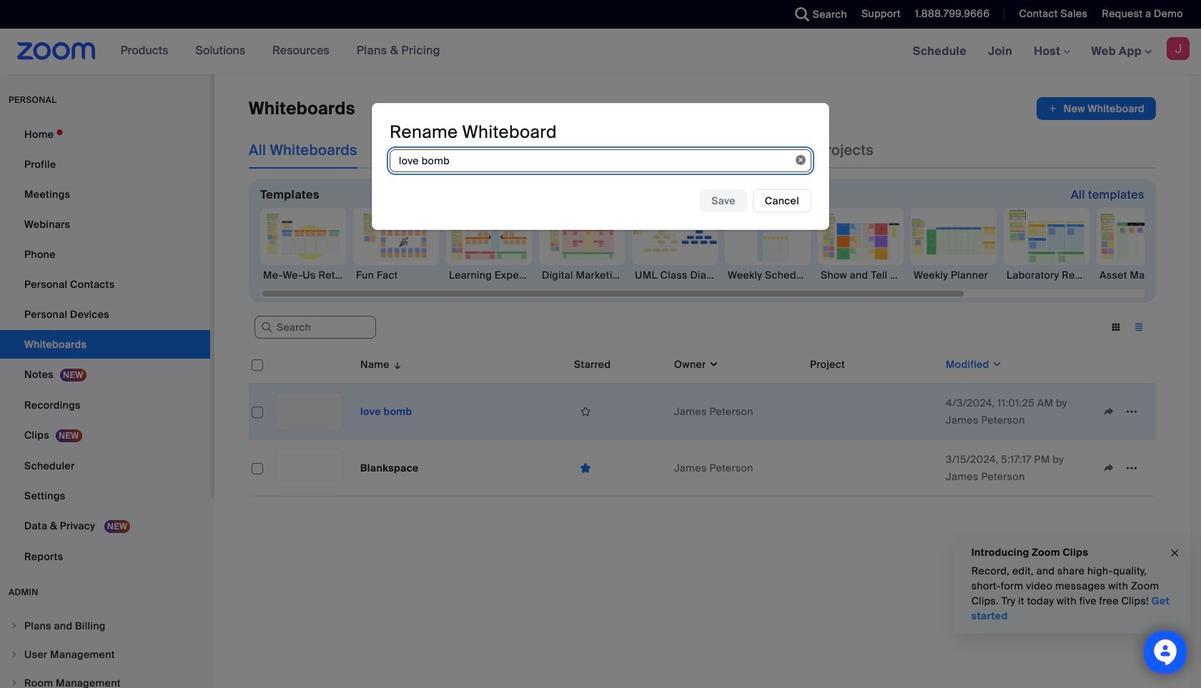 Task type: locate. For each thing, give the bounding box(es) containing it.
Whiteboard Title text field
[[390, 150, 812, 173]]

cell for blankspace element
[[805, 441, 941, 497]]

tabs of all whiteboard page tab list
[[249, 132, 874, 169]]

digital marketing canvas element
[[539, 268, 625, 283]]

1 cell from the top
[[805, 384, 941, 441]]

2 cell from the top
[[805, 441, 941, 497]]

weekly planner element
[[911, 268, 997, 283]]

heading
[[390, 121, 557, 143]]

product information navigation
[[110, 29, 451, 74]]

me-we-us retrospective element
[[260, 268, 346, 283]]

banner
[[0, 29, 1202, 75]]

show and tell with a twist element
[[818, 268, 904, 283]]

cell
[[805, 384, 941, 441], [805, 441, 941, 497]]

thumbnail of blankspace image
[[275, 450, 343, 487]]

application
[[1037, 97, 1157, 120], [249, 346, 1167, 508], [574, 401, 663, 423], [574, 457, 663, 480]]

learning experience canvas element
[[446, 268, 532, 283]]

dialog
[[372, 103, 830, 231]]

asset management element
[[1097, 268, 1183, 283]]

uml class diagram element
[[632, 268, 718, 283]]



Task type: describe. For each thing, give the bounding box(es) containing it.
meetings navigation
[[902, 29, 1202, 75]]

list mode, selected image
[[1128, 321, 1151, 334]]

arrow down image
[[390, 356, 403, 373]]

Search text field
[[255, 316, 376, 339]]

fun fact element
[[353, 268, 439, 283]]

personal menu menu
[[0, 120, 210, 573]]

love bomb element
[[361, 406, 412, 418]]

blankspace element
[[361, 462, 419, 475]]

weekly schedule element
[[725, 268, 811, 283]]

close image
[[1169, 545, 1181, 562]]

cell for love bomb element
[[805, 384, 941, 441]]

laboratory report element
[[1004, 268, 1090, 283]]

love bomb, modified at apr 03, 2024 by james peterson, link image
[[275, 393, 343, 431]]

admin menu menu
[[0, 613, 210, 689]]

thumbnail of love bomb image
[[275, 393, 343, 431]]

grid mode, not selected image
[[1105, 321, 1128, 334]]



Task type: vqa. For each thing, say whether or not it's contained in the screenshot.
zoom logo
no



